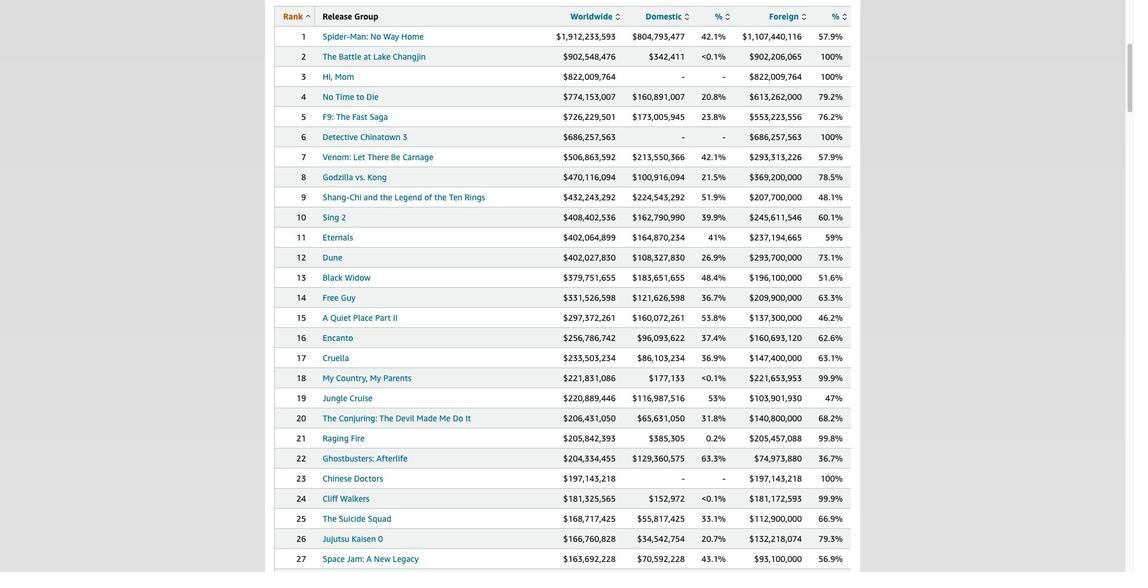Task type: describe. For each thing, give the bounding box(es) containing it.
18
[[296, 373, 306, 383]]

25
[[296, 514, 306, 524]]

$181,325,565
[[563, 493, 616, 504]]

1 horizontal spatial 3
[[403, 132, 408, 142]]

$233,503,234
[[563, 353, 616, 363]]

devil
[[396, 413, 414, 423]]

$224,543,292
[[632, 192, 685, 202]]

venom:
[[323, 152, 351, 162]]

41%
[[708, 232, 726, 242]]

ghostbusters: afterlife
[[323, 453, 408, 463]]

do
[[453, 413, 463, 423]]

1 % from the left
[[715, 11, 723, 21]]

it
[[465, 413, 471, 423]]

$70,592,228
[[637, 554, 685, 564]]

73.1%
[[819, 252, 843, 262]]

57.9% for $1,107,440,116
[[819, 31, 843, 41]]

$408,402,536
[[563, 212, 616, 222]]

raging
[[323, 433, 349, 443]]

$506,863,592
[[563, 152, 616, 162]]

$293,313,226
[[749, 152, 802, 162]]

17
[[296, 353, 306, 363]]

0 vertical spatial no
[[370, 31, 381, 41]]

16
[[296, 333, 306, 343]]

1 vertical spatial 63.3%
[[701, 453, 726, 463]]

$140,800,000
[[749, 413, 802, 423]]

$147,400,000
[[749, 353, 802, 363]]

cruella
[[323, 353, 349, 363]]

79.3%
[[819, 534, 843, 544]]

ghostbusters:
[[323, 453, 374, 463]]

$205,842,393
[[563, 433, 616, 443]]

$152,972
[[649, 493, 685, 504]]

sing 2
[[323, 212, 346, 222]]

country,
[[336, 373, 368, 383]]

$204,334,455
[[563, 453, 616, 463]]

$116,987,516
[[632, 393, 685, 403]]

godzilla
[[323, 172, 353, 182]]

die
[[366, 92, 379, 102]]

48.1%
[[819, 192, 843, 202]]

0 horizontal spatial 2
[[301, 51, 306, 61]]

hi,
[[323, 72, 333, 82]]

99.8%
[[819, 433, 843, 443]]

100% for $902,206,065
[[820, 51, 843, 61]]

the left devil
[[379, 413, 393, 423]]

59%
[[825, 232, 843, 242]]

legend
[[395, 192, 422, 202]]

black widow link
[[323, 272, 371, 282]]

76.2%
[[819, 112, 843, 122]]

worldwide link
[[570, 11, 620, 21]]

0 horizontal spatial 3
[[301, 72, 306, 82]]

black widow
[[323, 272, 371, 282]]

51.9%
[[701, 192, 726, 202]]

the right f9:
[[336, 112, 350, 122]]

the for suicide
[[323, 514, 337, 524]]

<0.1% for $177,133
[[701, 373, 726, 383]]

39.9%
[[701, 212, 726, 222]]

9
[[301, 192, 306, 202]]

0 vertical spatial 36.7%
[[701, 293, 726, 303]]

be
[[391, 152, 400, 162]]

chinese
[[323, 473, 352, 483]]

23.8%
[[701, 112, 726, 122]]

2 the from the left
[[434, 192, 447, 202]]

1 my from the left
[[323, 373, 334, 383]]

and
[[364, 192, 378, 202]]

chinese doctors
[[323, 473, 383, 483]]

$432,243,292
[[563, 192, 616, 202]]

me
[[439, 413, 451, 423]]

- down 0.2%
[[722, 473, 726, 483]]

1 horizontal spatial a
[[366, 554, 372, 564]]

<0.1% for $152,972
[[701, 493, 726, 504]]

black
[[323, 272, 343, 282]]

1
[[301, 31, 306, 41]]

$342,411
[[649, 51, 685, 61]]

dune
[[323, 252, 342, 262]]

51.6%
[[819, 272, 843, 282]]

$213,550,366
[[632, 152, 685, 162]]

21
[[296, 433, 306, 443]]

<0.1% for $342,411
[[701, 51, 726, 61]]

24
[[296, 493, 306, 504]]

79.2%
[[819, 92, 843, 102]]

lake
[[373, 51, 391, 61]]

$207,700,000
[[749, 192, 802, 202]]

$205,457,088
[[749, 433, 802, 443]]

jujutsu kaisen 0
[[323, 534, 383, 544]]

a quiet place part ii link
[[323, 313, 398, 323]]

detective
[[323, 132, 358, 142]]

suicide
[[339, 514, 366, 524]]

squad
[[368, 514, 391, 524]]

doctors
[[354, 473, 383, 483]]

$166,760,828
[[563, 534, 616, 544]]

cliff walkers
[[323, 493, 370, 504]]

the conjuring: the devil made me do it
[[323, 413, 471, 423]]

jujutsu kaisen 0 link
[[323, 534, 383, 544]]

$100,916,094
[[632, 172, 685, 182]]

- up 20.8% in the top right of the page
[[722, 72, 726, 82]]

$162,790,990
[[632, 212, 685, 222]]

$1,107,440,116
[[742, 31, 802, 41]]

spider-man: no way home link
[[323, 31, 424, 41]]

6
[[301, 132, 306, 142]]

$96,093,622
[[637, 333, 685, 343]]

99.9% for $181,172,593
[[819, 493, 843, 504]]

f9: the fast saga
[[323, 112, 388, 122]]

$402,027,830
[[563, 252, 616, 262]]

53%
[[708, 393, 726, 403]]

11
[[296, 232, 306, 242]]

free
[[323, 293, 339, 303]]

26.9%
[[701, 252, 726, 262]]



Task type: locate. For each thing, give the bounding box(es) containing it.
0.2%
[[706, 433, 726, 443]]

1 horizontal spatial 63.3%
[[819, 293, 843, 303]]

3
[[301, 72, 306, 82], [403, 132, 408, 142]]

fire
[[351, 433, 365, 443]]

1 horizontal spatial 36.7%
[[819, 453, 843, 463]]

42.1% for $213,550,366
[[701, 152, 726, 162]]

no time to die
[[323, 92, 379, 102]]

4 100% from the top
[[820, 473, 843, 483]]

<0.1% up 20.8% in the top right of the page
[[701, 51, 726, 61]]

1 horizontal spatial 2
[[341, 212, 346, 222]]

free guy
[[323, 293, 356, 303]]

2 vertical spatial <0.1%
[[701, 493, 726, 504]]

0 vertical spatial 57.9%
[[819, 31, 843, 41]]

$108,327,830
[[632, 252, 685, 262]]

no left time
[[323, 92, 333, 102]]

3 100% from the top
[[820, 132, 843, 142]]

2 my from the left
[[370, 373, 381, 383]]

63.3% down 0.2%
[[701, 453, 726, 463]]

$137,300,000
[[749, 313, 802, 323]]

$209,900,000
[[749, 293, 802, 303]]

0 horizontal spatial my
[[323, 373, 334, 383]]

$297,372,261
[[563, 313, 616, 323]]

a quiet place part ii
[[323, 313, 398, 323]]

2 100% from the top
[[820, 72, 843, 82]]

2 $686,257,563 from the left
[[749, 132, 802, 142]]

2 % from the left
[[832, 11, 840, 21]]

way
[[383, 31, 399, 41]]

$331,526,598
[[563, 293, 616, 303]]

$379,751,655
[[563, 272, 616, 282]]

% link right domestic link
[[715, 11, 730, 21]]

my country, my parents link
[[323, 373, 412, 383]]

- up $152,972
[[682, 473, 685, 483]]

2 $822,009,764 from the left
[[749, 72, 802, 82]]

$902,206,065
[[749, 51, 802, 61]]

0 horizontal spatial $197,143,218
[[563, 473, 616, 483]]

36.7%
[[701, 293, 726, 303], [819, 453, 843, 463]]

a left new
[[366, 554, 372, 564]]

1 $197,143,218 from the left
[[563, 473, 616, 483]]

$164,870,234
[[632, 232, 685, 242]]

36.7% up 53.8%
[[701, 293, 726, 303]]

2 % link from the left
[[832, 11, 847, 21]]

20.8%
[[701, 92, 726, 102]]

the battle at lake changjin link
[[323, 51, 426, 61]]

the suicide squad link
[[323, 514, 391, 524]]

$121,626,598
[[632, 293, 685, 303]]

ghostbusters: afterlife link
[[323, 453, 408, 463]]

$197,143,218 down $204,334,455 at bottom
[[563, 473, 616, 483]]

$103,901,930
[[749, 393, 802, 403]]

1 42.1% from the top
[[701, 31, 726, 41]]

2 $197,143,218 from the left
[[749, 473, 802, 483]]

0 horizontal spatial the
[[380, 192, 392, 202]]

there
[[367, 152, 389, 162]]

100% for $197,143,218
[[820, 473, 843, 483]]

battle
[[339, 51, 361, 61]]

0 horizontal spatial 36.7%
[[701, 293, 726, 303]]

1 $822,009,764 from the left
[[563, 72, 616, 82]]

42.1% for $804,793,477
[[701, 31, 726, 41]]

0 horizontal spatial no
[[323, 92, 333, 102]]

1 vertical spatial a
[[366, 554, 372, 564]]

36.9%
[[701, 353, 726, 363]]

guy
[[341, 293, 356, 303]]

57.9% up 78.5%
[[819, 152, 843, 162]]

68.2%
[[819, 413, 843, 423]]

free guy link
[[323, 293, 356, 303]]

2 57.9% from the top
[[819, 152, 843, 162]]

0
[[378, 534, 383, 544]]

afterlife
[[376, 453, 408, 463]]

jujutsu
[[323, 534, 349, 544]]

46.2%
[[819, 313, 843, 323]]

8
[[301, 172, 306, 182]]

-
[[682, 72, 685, 82], [722, 72, 726, 82], [682, 132, 685, 142], [722, 132, 726, 142], [682, 473, 685, 483], [722, 473, 726, 483]]

$197,143,218
[[563, 473, 616, 483], [749, 473, 802, 483]]

$902,548,476
[[563, 51, 616, 61]]

42.1% right $804,793,477
[[701, 31, 726, 41]]

no left the way
[[370, 31, 381, 41]]

% right domestic link
[[715, 11, 723, 21]]

2 down 1 on the left top of page
[[301, 51, 306, 61]]

1 99.9% from the top
[[819, 373, 843, 383]]

0 horizontal spatial 63.3%
[[701, 453, 726, 463]]

0 vertical spatial 42.1%
[[701, 31, 726, 41]]

78.5%
[[819, 172, 843, 182]]

1 vertical spatial no
[[323, 92, 333, 102]]

- down 23.8%
[[722, 132, 726, 142]]

0 vertical spatial 3
[[301, 72, 306, 82]]

2 right the sing
[[341, 212, 346, 222]]

1 57.9% from the top
[[819, 31, 843, 41]]

new
[[374, 554, 391, 564]]

99.9% down 63.1%
[[819, 373, 843, 383]]

venom: let there be carnage link
[[323, 152, 433, 162]]

$160,693,120
[[749, 333, 802, 343]]

1 vertical spatial 99.9%
[[819, 493, 843, 504]]

$93,100,000
[[754, 554, 802, 564]]

$613,262,000
[[749, 92, 802, 102]]

group
[[354, 11, 378, 21]]

99.9% for $221,653,953
[[819, 373, 843, 383]]

the right and
[[380, 192, 392, 202]]

1 the from the left
[[380, 192, 392, 202]]

42.1% up 21.5%
[[701, 152, 726, 162]]

$686,257,563 up $293,313,226
[[749, 132, 802, 142]]

2 99.9% from the top
[[819, 493, 843, 504]]

1 horizontal spatial the
[[434, 192, 447, 202]]

the down "jungle"
[[323, 413, 337, 423]]

3 up carnage
[[403, 132, 408, 142]]

foreign link
[[769, 11, 806, 21]]

0 vertical spatial <0.1%
[[701, 51, 726, 61]]

1 horizontal spatial %
[[832, 11, 840, 21]]

% right "foreign" "link"
[[832, 11, 840, 21]]

% link right "foreign" "link"
[[832, 11, 847, 21]]

1 % link from the left
[[715, 11, 730, 21]]

shang-
[[323, 192, 350, 202]]

jam:
[[347, 554, 364, 564]]

home
[[401, 31, 424, 41]]

conjuring:
[[339, 413, 377, 423]]

57.9% for $293,313,226
[[819, 152, 843, 162]]

1 vertical spatial 42.1%
[[701, 152, 726, 162]]

0 horizontal spatial a
[[323, 313, 328, 323]]

jungle cruise link
[[323, 393, 373, 403]]

the suicide squad
[[323, 514, 391, 524]]

1 $686,257,563 from the left
[[563, 132, 616, 142]]

0 horizontal spatial $686,257,563
[[563, 132, 616, 142]]

at
[[364, 51, 371, 61]]

$132,218,074
[[749, 534, 802, 544]]

1 horizontal spatial $822,009,764
[[749, 72, 802, 82]]

0 vertical spatial 2
[[301, 51, 306, 61]]

time
[[336, 92, 354, 102]]

1 <0.1% from the top
[[701, 51, 726, 61]]

3 up 4
[[301, 72, 306, 82]]

- down $342,411
[[682, 72, 685, 82]]

1 horizontal spatial my
[[370, 373, 381, 383]]

2 42.1% from the top
[[701, 152, 726, 162]]

0 horizontal spatial $822,009,764
[[563, 72, 616, 82]]

raging fire link
[[323, 433, 365, 443]]

$804,793,477
[[632, 31, 685, 41]]

23
[[296, 473, 306, 483]]

raging fire
[[323, 433, 365, 443]]

1 horizontal spatial % link
[[832, 11, 847, 21]]

the for battle
[[323, 51, 337, 61]]

<0.1% up 33.1%
[[701, 493, 726, 504]]

36.7% down 99.8%
[[819, 453, 843, 463]]

parents
[[383, 373, 412, 383]]

1 horizontal spatial $686,257,563
[[749, 132, 802, 142]]

$470,116,094
[[563, 172, 616, 182]]

$129,360,575
[[632, 453, 685, 463]]

1 horizontal spatial $197,143,218
[[749, 473, 802, 483]]

the down cliff
[[323, 514, 337, 524]]

100% for $686,257,563
[[820, 132, 843, 142]]

my up "jungle"
[[323, 373, 334, 383]]

1 vertical spatial <0.1%
[[701, 373, 726, 383]]

$822,009,764 up $613,262,000
[[749, 72, 802, 82]]

chinatown
[[360, 132, 401, 142]]

detective chinatown 3 link
[[323, 132, 408, 142]]

1 vertical spatial 36.7%
[[819, 453, 843, 463]]

1 horizontal spatial no
[[370, 31, 381, 41]]

kong
[[367, 172, 387, 182]]

- down $173,005,945
[[682, 132, 685, 142]]

56.9%
[[819, 554, 843, 564]]

99.9% up 66.9%
[[819, 493, 843, 504]]

man:
[[350, 31, 368, 41]]

1 vertical spatial 3
[[403, 132, 408, 142]]

the up the hi,
[[323, 51, 337, 61]]

$197,143,218 up $181,172,593
[[749, 473, 802, 483]]

hi, mom link
[[323, 72, 354, 82]]

a left quiet
[[323, 313, 328, 323]]

$822,009,764 down $902,548,476
[[563, 72, 616, 82]]

ii
[[393, 313, 398, 323]]

20
[[296, 413, 306, 423]]

<0.1% down 36.9%
[[701, 373, 726, 383]]

0 vertical spatial 63.3%
[[819, 293, 843, 303]]

1 vertical spatial 57.9%
[[819, 152, 843, 162]]

1 vertical spatial 2
[[341, 212, 346, 222]]

the for conjuring:
[[323, 413, 337, 423]]

$686,257,563 down $726,229,501
[[563, 132, 616, 142]]

57.9% right $1,107,440,116
[[819, 31, 843, 41]]

1 100% from the top
[[820, 51, 843, 61]]

ten
[[449, 192, 463, 202]]

sing 2 link
[[323, 212, 346, 222]]

the right the of
[[434, 192, 447, 202]]

0 vertical spatial 99.9%
[[819, 373, 843, 383]]

43.1%
[[701, 554, 726, 564]]

0 horizontal spatial % link
[[715, 11, 730, 21]]

my left the parents
[[370, 373, 381, 383]]

$221,653,953
[[749, 373, 802, 383]]

100%
[[820, 51, 843, 61], [820, 72, 843, 82], [820, 132, 843, 142], [820, 473, 843, 483]]

$726,229,501
[[563, 112, 616, 122]]

100% for $822,009,764
[[820, 72, 843, 82]]

63.3% down 51.6%
[[819, 293, 843, 303]]

release group
[[323, 11, 378, 21]]

2 <0.1% from the top
[[701, 373, 726, 383]]

3 <0.1% from the top
[[701, 493, 726, 504]]

of
[[424, 192, 432, 202]]

spider-man: no way home
[[323, 31, 424, 41]]

my
[[323, 373, 334, 383], [370, 373, 381, 383]]

0 horizontal spatial %
[[715, 11, 723, 21]]

10
[[296, 212, 306, 222]]

0 vertical spatial a
[[323, 313, 328, 323]]



Task type: vqa. For each thing, say whether or not it's contained in the screenshot.


